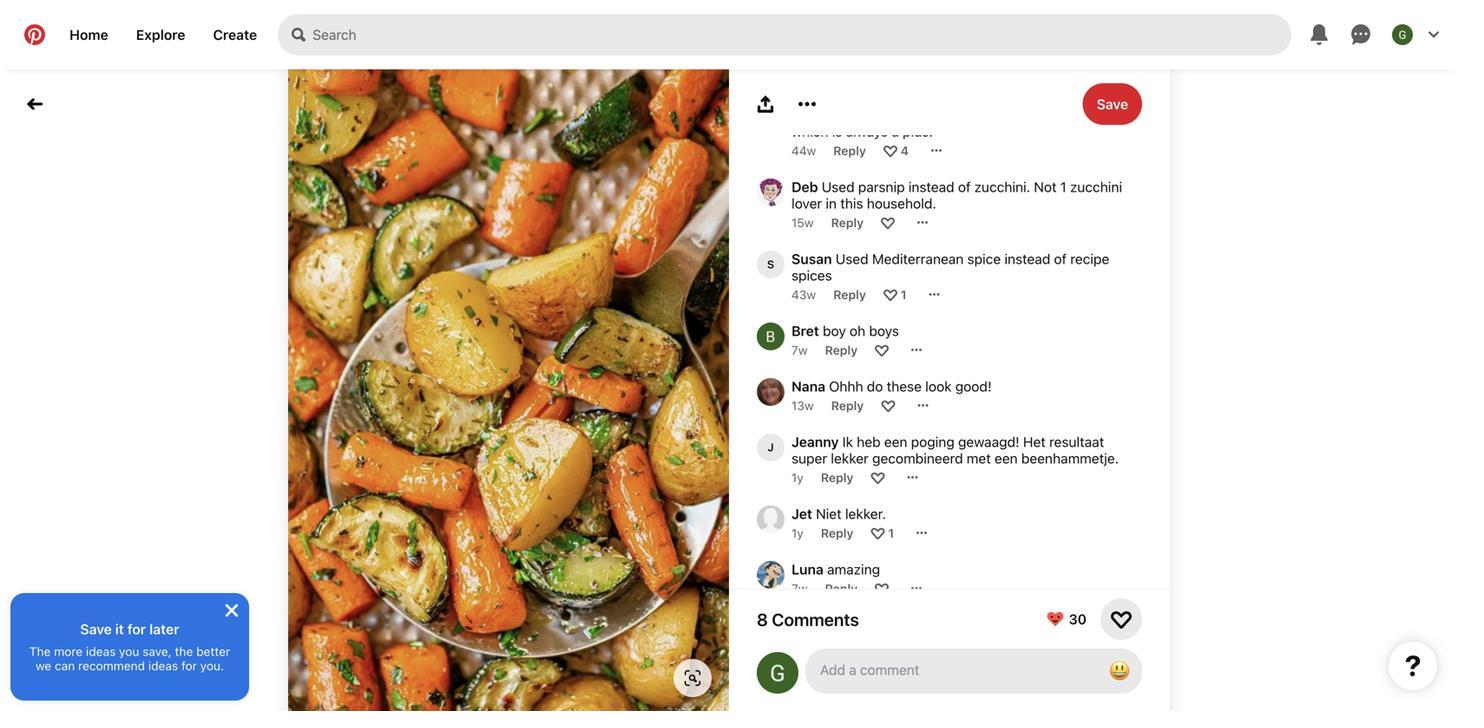 Task type: vqa. For each thing, say whether or not it's contained in the screenshot.
jet Icon
yes



Task type: describe. For each thing, give the bounding box(es) containing it.
in
[[826, 195, 837, 212]]

susan link
[[792, 251, 832, 267]]

lover
[[792, 195, 822, 212]]

susan image
[[757, 251, 785, 279]]

jet image
[[757, 506, 785, 534]]

explore
[[136, 26, 185, 43]]

reply button for bret
[[825, 343, 858, 357]]

recipe
[[1070, 251, 1109, 267]]

spices
[[792, 267, 832, 284]]

reply for bret
[[825, 343, 858, 357]]

boys
[[869, 323, 899, 339]]

😃
[[1109, 659, 1130, 683]]

deb link
[[792, 179, 818, 195]]

very
[[900, 107, 927, 123]]

debbie image
[[757, 107, 785, 135]]

30
[[1069, 611, 1087, 628]]

bret link
[[792, 323, 819, 339]]

jet
[[792, 506, 812, 522]]

of inside "used mediterranean spice instead of recipe spices"
[[1054, 251, 1067, 267]]

super
[[792, 450, 827, 467]]

husband
[[993, 107, 1048, 123]]

it inside save it for later the more ideas you save, the better we can recommend ideas for you.
[[115, 621, 124, 638]]

reply for deb
[[831, 215, 864, 230]]

1y for niet lekker.
[[792, 526, 804, 541]]

used for mediterranean
[[836, 251, 869, 267]]

nana link
[[792, 378, 825, 395]]

look
[[925, 378, 952, 395]]

amazing
[[827, 562, 880, 578]]

better
[[196, 645, 230, 659]]

8
[[757, 610, 768, 630]]

44w
[[792, 143, 816, 158]]

nana
[[792, 378, 825, 395]]

reply for nana
[[831, 399, 864, 413]]

my
[[971, 107, 990, 123]]

spice
[[967, 251, 1001, 267]]

1 for niet lekker.
[[888, 526, 894, 541]]

luna link
[[792, 562, 824, 578]]

7w for luna
[[792, 582, 808, 596]]

1 horizontal spatial ideas
[[148, 659, 178, 674]]

ik
[[842, 434, 853, 450]]

orlandogary85 image
[[757, 653, 799, 694]]

luna image
[[757, 562, 785, 589]]

save,
[[143, 645, 172, 659]]

good.
[[931, 107, 967, 123]]

13w
[[792, 399, 814, 413]]

good!
[[955, 378, 992, 395]]

1 inside the used parsnip instead of zucchini. not 1 zucchini lover in this household.
[[1060, 179, 1067, 195]]

luna amazing
[[792, 562, 880, 578]]

1y for ik heb een poging gewaagd! het resultaat super lekker gecombineerd met een beenhammetje.
[[792, 471, 804, 485]]

reply for jet
[[821, 526, 854, 541]]

deb image
[[757, 179, 785, 207]]

recommend
[[78, 659, 145, 674]]

used mediterranean spice instead of recipe spices
[[792, 251, 1113, 284]]

react image for ohhh do these look good!
[[881, 399, 895, 413]]

reply button for nana
[[831, 399, 864, 413]]

susan
[[792, 251, 832, 267]]

4 button
[[901, 143, 909, 158]]

met
[[967, 450, 991, 467]]

household.
[[867, 195, 936, 212]]

1 button for susan
[[901, 288, 907, 302]]

home link
[[56, 14, 122, 56]]

do
[[867, 378, 883, 395]]

zucchini.
[[974, 179, 1030, 195]]

jeanny
[[792, 434, 839, 450]]

bret
[[792, 323, 819, 339]]

home
[[69, 26, 108, 43]]

reply button for deb
[[831, 215, 864, 230]]

Search text field
[[313, 14, 1291, 56]]

mediterranean
[[872, 251, 964, 267]]

reply for luna
[[825, 582, 858, 596]]

bret boy oh boys
[[792, 323, 899, 339]]

this
[[840, 195, 863, 212]]

jet link
[[792, 506, 812, 522]]

deb
[[792, 179, 818, 195]]

used for parsnip
[[822, 179, 855, 195]]

reply button for susan
[[833, 288, 866, 302]]

lekker
[[831, 450, 869, 467]]

of inside the used parsnip instead of zucchini. not 1 zucchini lover in this household.
[[958, 179, 971, 195]]

not
[[1034, 179, 1057, 195]]

43w
[[792, 288, 816, 302]]

save for save it for later the more ideas you save, the better we can recommend ideas for you.
[[80, 621, 112, 638]]

reply button for jeanny
[[821, 471, 854, 485]]

expand icon image
[[1114, 71, 1128, 85]]



Task type: locate. For each thing, give the bounding box(es) containing it.
reply button
[[833, 143, 866, 158], [831, 215, 864, 230], [833, 288, 866, 302], [825, 343, 858, 357], [831, 399, 864, 413], [821, 471, 854, 485], [821, 526, 854, 541], [825, 582, 858, 596]]

for left "you." at the bottom of page
[[181, 659, 197, 674]]

react image down amazing
[[875, 582, 889, 596]]

lekker.
[[845, 506, 886, 522]]

beenhammetje.
[[1021, 450, 1119, 467]]

1 horizontal spatial of
[[1054, 251, 1067, 267]]

we
[[36, 659, 51, 674]]

instead
[[909, 179, 954, 195], [1005, 251, 1050, 267]]

0 horizontal spatial it
[[115, 621, 124, 638]]

1 vertical spatial react image
[[871, 471, 885, 485]]

reply button up bret boy oh boys
[[833, 288, 866, 302]]

1 horizontal spatial instead
[[1005, 251, 1050, 267]]

een
[[884, 434, 907, 450], [995, 450, 1018, 467]]

you
[[119, 645, 139, 659]]

plus!
[[903, 123, 933, 140]]

it up you
[[115, 621, 124, 638]]

0 horizontal spatial instead
[[909, 179, 954, 195]]

used
[[822, 179, 855, 195], [836, 251, 869, 267]]

0 vertical spatial react image
[[883, 288, 897, 302]]

which
[[792, 123, 828, 140]]

react image left 4 button at the right
[[883, 144, 897, 158]]

reply down is
[[833, 143, 866, 158]]

1 vertical spatial instead
[[1005, 251, 1050, 267]]

of
[[958, 179, 971, 195], [1054, 251, 1067, 267]]

0 vertical spatial save
[[1097, 96, 1128, 112]]

reply down the ohhh on the bottom
[[831, 399, 864, 413]]

0 vertical spatial for
[[127, 621, 146, 638]]

ohhh
[[829, 378, 863, 395]]

0 vertical spatial 7w
[[792, 343, 808, 357]]

reply button down is
[[833, 143, 866, 158]]

reply button down bret boy oh boys
[[825, 343, 858, 357]]

1 button for jet
[[888, 526, 894, 541]]

react image for amazing
[[875, 582, 889, 596]]

save down expand icon
[[1097, 96, 1128, 112]]

save inside save it for later the more ideas you save, the better we can recommend ideas for you.
[[80, 621, 112, 638]]

1 vertical spatial for
[[181, 659, 197, 674]]

react image down lekker.
[[871, 526, 885, 540]]

0 horizontal spatial 1 button
[[888, 526, 894, 541]]

reply down jet niet lekker.
[[821, 526, 854, 541]]

reply button down the ohhh on the bottom
[[831, 399, 864, 413]]

0 vertical spatial comments
[[757, 69, 828, 86]]

you.
[[200, 659, 224, 674]]

is
[[832, 123, 842, 140]]

7w down luna link
[[792, 582, 808, 596]]

1 vertical spatial comments
[[772, 610, 859, 630]]

7w down bret link
[[792, 343, 808, 357]]

click to shop image
[[684, 670, 701, 687]]

1 vertical spatial it
[[115, 621, 124, 638]]

1 horizontal spatial een
[[995, 450, 1018, 467]]

0 vertical spatial 1y
[[792, 471, 804, 485]]

het
[[1023, 434, 1046, 450]]

reply button down lekker
[[821, 471, 854, 485]]

een right heb at right bottom
[[884, 434, 907, 450]]

zucchini
[[1070, 179, 1122, 195]]

the
[[175, 645, 193, 659]]

save up more
[[80, 621, 112, 638]]

niet
[[816, 506, 842, 522]]

later
[[149, 621, 179, 638]]

15w
[[792, 215, 814, 230]]

7w for bret
[[792, 343, 808, 357]]

1 for used mediterranean spice instead of recipe spices
[[901, 288, 907, 302]]

this
[[842, 107, 868, 123]]

save
[[1097, 96, 1128, 112], [80, 621, 112, 638]]

save button
[[1083, 83, 1142, 125], [1083, 83, 1142, 125]]

always
[[846, 123, 888, 140]]

reply button down jet niet lekker.
[[821, 526, 854, 541]]

ik heb een poging gewaagd! het resultaat super lekker gecombineerd met een beenhammetje.
[[792, 434, 1119, 467]]

reply down bret boy oh boys
[[825, 343, 858, 357]]

react image up boys
[[883, 288, 897, 302]]

was
[[872, 107, 897, 123]]

used right susan
[[836, 251, 869, 267]]

1 vertical spatial of
[[1054, 251, 1067, 267]]

nana image
[[757, 378, 785, 406]]

instead down 4
[[909, 179, 954, 195]]

react image down nana ohhh do these look good!
[[881, 399, 895, 413]]

reply down this
[[831, 215, 864, 230]]

1 vertical spatial 1 button
[[888, 526, 894, 541]]

used inside "used mediterranean spice instead of recipe spices"
[[836, 251, 869, 267]]

loved
[[1052, 107, 1085, 123]]

parsnip
[[858, 179, 905, 195]]

more
[[54, 645, 83, 659]]

luna
[[792, 562, 824, 578]]

reply button for jet
[[821, 526, 854, 541]]

gecombineerd
[[872, 450, 963, 467]]

0 vertical spatial of
[[958, 179, 971, 195]]

1 horizontal spatial 1
[[901, 288, 907, 302]]

reply button down luna amazing
[[825, 582, 858, 596]]

comments up debbie
[[757, 69, 828, 86]]

1 vertical spatial used
[[836, 251, 869, 267]]

comments
[[757, 69, 828, 86], [772, 610, 859, 630]]

nana ohhh do these look good!
[[792, 378, 992, 395]]

these
[[887, 378, 922, 395]]

comments button
[[757, 69, 1142, 86]]

1 vertical spatial 1y
[[792, 526, 804, 541]]

reply button for luna
[[825, 582, 858, 596]]

4
[[901, 143, 909, 158]]

heb
[[857, 434, 881, 450]]

reply down lekker
[[821, 471, 854, 485]]

jet niet lekker.
[[792, 506, 886, 522]]

1 vertical spatial 7w
[[792, 582, 808, 596]]

😃 button
[[805, 649, 1142, 694], [1102, 654, 1137, 689]]

reply button down this
[[831, 215, 864, 230]]

1 horizontal spatial 1 button
[[901, 288, 907, 302]]

react image for boy oh boys
[[875, 343, 889, 357]]

reply down luna amazing
[[825, 582, 858, 596]]

oh
[[850, 323, 865, 339]]

1y down super
[[792, 471, 804, 485]]

8 comments
[[757, 610, 859, 630]]

instead right spice
[[1005, 251, 1050, 267]]

2 7w from the top
[[792, 582, 808, 596]]

ideas down the later
[[148, 659, 178, 674]]

of left recipe
[[1054, 251, 1067, 267]]

react image down heb at right bottom
[[871, 471, 885, 485]]

0 horizontal spatial ideas
[[86, 645, 116, 659]]

7w
[[792, 343, 808, 357], [792, 582, 808, 596]]

reply
[[833, 143, 866, 158], [831, 215, 864, 230], [833, 288, 866, 302], [825, 343, 858, 357], [831, 399, 864, 413], [821, 471, 854, 485], [821, 526, 854, 541], [825, 582, 858, 596]]

1 horizontal spatial it
[[1089, 107, 1097, 123]]

for up you
[[127, 621, 146, 638]]

can
[[55, 659, 75, 674]]

comments down luna
[[772, 610, 859, 630]]

react image
[[883, 288, 897, 302], [871, 471, 885, 485]]

create link
[[199, 14, 271, 56]]

jeanny image
[[757, 434, 785, 462]]

poging
[[911, 434, 955, 450]]

instead inside "used mediterranean spice instead of recipe spices"
[[1005, 251, 1050, 267]]

0 horizontal spatial for
[[127, 621, 146, 638]]

0 vertical spatial 1 button
[[901, 288, 907, 302]]

0 horizontal spatial save
[[80, 621, 112, 638]]

used inside the used parsnip instead of zucchini. not 1 zucchini lover in this household.
[[822, 179, 855, 195]]

0 horizontal spatial een
[[884, 434, 907, 450]]

1y
[[792, 471, 804, 485], [792, 526, 804, 541]]

resultaat
[[1049, 434, 1104, 450]]

1 vertical spatial save
[[80, 621, 112, 638]]

it inside this was very good. my husband loved it which is always a plus!
[[1089, 107, 1097, 123]]

0 vertical spatial 1
[[1060, 179, 1067, 195]]

een right met
[[995, 450, 1018, 467]]

1y down jet link
[[792, 526, 804, 541]]

2 vertical spatial 1
[[888, 526, 894, 541]]

reply up bret boy oh boys
[[833, 288, 866, 302]]

2 horizontal spatial 1
[[1060, 179, 1067, 195]]

create
[[213, 26, 257, 43]]

2 1y from the top
[[792, 526, 804, 541]]

search icon image
[[292, 28, 306, 42]]

Add a comment field
[[821, 662, 1088, 679]]

1 7w from the top
[[792, 343, 808, 357]]

instead inside the used parsnip instead of zucchini. not 1 zucchini lover in this household.
[[909, 179, 954, 195]]

used parsnip instead of zucchini. not 1 zucchini lover in this household.
[[792, 179, 1126, 212]]

react image down household.
[[881, 216, 895, 230]]

for
[[127, 621, 146, 638], [181, 659, 197, 674]]

0 vertical spatial instead
[[909, 179, 954, 195]]

1 1y from the top
[[792, 471, 804, 485]]

it right loved on the top right
[[1089, 107, 1097, 123]]

a
[[892, 123, 899, 140]]

it
[[1089, 107, 1097, 123], [115, 621, 124, 638]]

boy
[[823, 323, 846, 339]]

1 horizontal spatial for
[[181, 659, 197, 674]]

0 horizontal spatial of
[[958, 179, 971, 195]]

of left zucchini.
[[958, 179, 971, 195]]

0 vertical spatial it
[[1089, 107, 1097, 123]]

save it for later the more ideas you save, the better we can recommend ideas for you.
[[29, 621, 230, 674]]

1 button
[[901, 288, 907, 302], [888, 526, 894, 541]]

react image down boys
[[875, 343, 889, 357]]

1 vertical spatial 1
[[901, 288, 907, 302]]

explore link
[[122, 14, 199, 56]]

jeanny link
[[792, 434, 839, 450]]

reaction image
[[1111, 609, 1132, 630]]

ideas
[[86, 645, 116, 659], [148, 659, 178, 674]]

used right deb 'link' on the right top
[[822, 179, 855, 195]]

react image
[[883, 144, 897, 158], [881, 216, 895, 230], [875, 343, 889, 357], [881, 399, 895, 413], [871, 526, 885, 540], [875, 582, 889, 596]]

debbie
[[792, 107, 838, 123]]

bret image
[[757, 323, 785, 351]]

0 vertical spatial used
[[822, 179, 855, 195]]

gary orlando image
[[1392, 24, 1413, 45]]

1 horizontal spatial save
[[1097, 96, 1128, 112]]

0 horizontal spatial 1
[[888, 526, 894, 541]]

gewaagd!
[[958, 434, 1020, 450]]

1
[[1060, 179, 1067, 195], [901, 288, 907, 302], [888, 526, 894, 541]]

save for save
[[1097, 96, 1128, 112]]

react image for used parsnip instead of zucchini. not 1 zucchini lover in this household.
[[881, 216, 895, 230]]

this was very good. my husband loved it which is always a plus!
[[792, 107, 1101, 140]]

the
[[29, 645, 51, 659]]

reply for susan
[[833, 288, 866, 302]]

ideas left you
[[86, 645, 116, 659]]

reply for jeanny
[[821, 471, 854, 485]]



